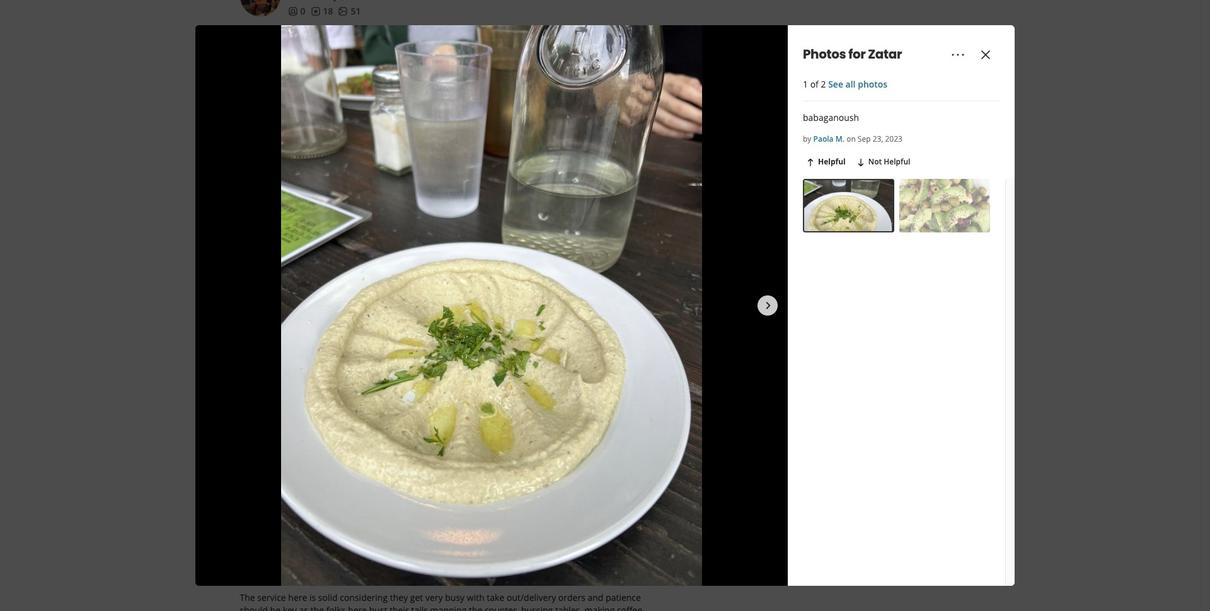 Task type: vqa. For each thing, say whether or not it's contained in the screenshot.
Grand
no



Task type: describe. For each thing, give the bounding box(es) containing it.
danesh i. link
[[288, 340, 335, 354]]

back
[[428, 542, 447, 554]]

5 star rating image
[[240, 397, 308, 410]]

1 most from the left
[[447, 453, 468, 465]]

bite
[[403, 453, 419, 465]]

is left also
[[240, 542, 246, 554]]

by paola m. on sep 23, 2023
[[803, 134, 903, 144]]

not helpful
[[869, 157, 911, 167]]

ny
[[383, 354, 395, 366]]

1 vertical spatial 2023
[[886, 134, 903, 144]]

2 photos
[[253, 53, 285, 64]]

1 vertical spatial with
[[565, 554, 583, 566]]

0 vertical spatial you're
[[423, 491, 448, 503]]

brunch,
[[545, 491, 576, 503]]

should
[[240, 605, 268, 612]]

the down also
[[254, 554, 268, 566]]

0 vertical spatial still
[[605, 441, 619, 453]]

the right the as
[[311, 605, 324, 612]]

0 vertical spatial a
[[352, 115, 357, 127]]

of down the dessert,
[[607, 504, 615, 516]]

my up around.
[[578, 453, 591, 465]]

of right 1
[[811, 78, 819, 90]]

is inside the service here is solid considering they get very busy with take out/delivery orders and patience should be key as the folks here bust their tails manning the counter, bussing tables, making coffee
[[310, 592, 316, 604]]

paola
[[814, 134, 834, 144]]

15,
[[331, 397, 343, 409]]

helpful inside button
[[884, 157, 911, 167]]

solid
[[318, 592, 338, 604]]

rolls
[[548, 466, 565, 478]]

that
[[339, 441, 356, 453]]

elite 23 link
[[340, 342, 367, 352]]

i down someone
[[308, 466, 310, 478]]

get
[[410, 592, 423, 604]]

1 of 2 see all photos
[[803, 78, 888, 90]]

manning
[[430, 605, 467, 612]]

bust
[[369, 605, 388, 612]]

for up see all photos link
[[849, 45, 866, 63]]

alright.
[[474, 77, 503, 89]]

51
[[351, 5, 361, 17]]

recent,
[[470, 453, 499, 465]]

is left worth
[[307, 491, 313, 503]]

helpful inside button
[[819, 157, 846, 167]]

cheese
[[240, 567, 269, 579]]

0 vertical spatial things
[[599, 516, 624, 528]]

and down someone
[[307, 453, 322, 465]]

0 vertical spatial zatar
[[869, 45, 902, 63]]

the down being
[[464, 542, 477, 554]]

and left it
[[476, 115, 492, 127]]

16 helpful v2 image
[[806, 157, 816, 167]]

from
[[345, 453, 367, 465]]

3 star rating image
[[240, 33, 308, 46]]

considering
[[340, 592, 388, 604]]

salad!
[[360, 115, 384, 127]]

she
[[505, 77, 520, 89]]

the left counter,
[[469, 605, 483, 612]]

photos for i recently told someone that if i were to visit zatar a million times, my favorite visit would still be on visit one million and one. from the first bite to my most recent, zatar is still one of my most favorite restaurants and i still dream of their merguez melt whenever the weekend rolls around.
[[259, 417, 285, 428]]

2 horizontal spatial visit
[[559, 441, 576, 453]]

standard
[[240, 516, 277, 528]]

authenticity
[[556, 504, 605, 516]]

bussing
[[521, 605, 553, 612]]

funny
[[320, 298, 341, 309]]

useful
[[261, 298, 283, 309]]

key
[[283, 605, 297, 612]]

5 photos
[[253, 417, 285, 428]]

with inside the service here is solid considering they get very busy with take out/delivery orders and patience should be key as the folks here bust their tails manning the counter, bussing tables, making coffee
[[467, 592, 485, 604]]

24 chevron right v2 image
[[761, 298, 776, 313]]

folks
[[326, 605, 346, 612]]

sep 23, 2023
[[313, 33, 365, 45]]

1 vertical spatial things
[[293, 567, 319, 579]]

shawarama
[[602, 529, 650, 541]]

middle
[[279, 516, 307, 528]]

item
[[265, 491, 283, 503]]

photos for food was pretty good. nothing breathtaking... server was alright. she seemed nervous and fidgety, poor thing.
[[259, 53, 285, 64]]

and down told
[[290, 466, 305, 478]]

can't
[[546, 542, 565, 554]]

lunch,
[[486, 491, 511, 503]]

see all photos link
[[829, 78, 888, 90]]

came
[[502, 115, 524, 127]]

2 vertical spatial still
[[312, 466, 327, 478]]

their inside the service here is solid considering they get very busy with take out/delivery orders and patience should be key as the folks here bust their tails manning the counter, bussing tables, making coffee
[[390, 605, 409, 612]]

satisfied.
[[320, 504, 357, 516]]

2023 for food was pretty good. nothing breathtaking... server was alright. she seemed nervous and fidgety, poor thing.
[[345, 33, 365, 45]]

the up back
[[426, 529, 439, 541]]

0 vertical spatial to
[[393, 441, 401, 453]]

sausages
[[406, 554, 444, 566]]

every
[[240, 491, 262, 503]]

0 vertical spatial with
[[406, 529, 424, 541]]

while
[[362, 516, 384, 528]]

1 vertical spatial million
[[276, 453, 304, 465]]

1 vertical spatial zatar
[[422, 441, 444, 453]]

16 funny v2 image
[[307, 299, 317, 309]]

16 review v2 image for 18
[[311, 6, 321, 17]]

0 vertical spatial sep
[[313, 33, 328, 45]]

1 horizontal spatial visit
[[404, 441, 420, 453]]

fidgety,
[[611, 77, 641, 89]]

my up melt on the left of page
[[432, 453, 445, 465]]

it
[[494, 115, 499, 127]]

out
[[526, 115, 540, 127]]

a inside the i recently told someone that if i were to visit zatar a million times, my favorite visit would still be on visit one million and one. from the first bite to my most recent, zatar is still one of my most favorite restaurants and i still dream of their merguez melt whenever the weekend rolls around.
[[446, 441, 451, 453]]

1 vertical spatial you're
[[240, 504, 266, 516]]

items
[[550, 516, 573, 528]]

aug
[[313, 397, 329, 409]]

would
[[578, 441, 603, 453]]

thing.
[[262, 89, 285, 101]]

reviews element for 0
[[311, 5, 333, 18]]

the down items
[[552, 529, 566, 541]]

cool
[[378, 298, 394, 309]]

1 vertical spatial photos
[[858, 78, 888, 90]]

and up kebabs,
[[368, 491, 384, 503]]

2 was from the left
[[456, 77, 472, 89]]

1 one from the left
[[258, 453, 274, 465]]

fare
[[343, 516, 360, 528]]

the service here is solid considering they get very busy with take out/delivery orders and patience should be key as the folks here bust their tails manning the counter, bussing tables, making coffee
[[240, 592, 645, 612]]

i've
[[277, 529, 291, 541]]

1 was from the left
[[261, 77, 277, 89]]

here up the leaving
[[285, 491, 304, 503]]

kebabs
[[374, 529, 404, 541]]

2 most from the left
[[593, 453, 614, 465]]

danesh
[[288, 340, 326, 354]]

1 horizontal spatial still
[[533, 453, 547, 465]]

the down kebabs,
[[386, 516, 399, 528]]

0 horizontal spatial 23,
[[331, 33, 343, 45]]

i.
[[328, 340, 335, 354]]

i up croissant
[[541, 542, 544, 554]]

be inside the i recently told someone that if i were to visit zatar a million times, my favorite visit would still be on visit one million and one. from the first bite to my most recent, zatar is still one of my most favorite restaurants and i still dream of their merguez melt whenever the weekend rolls around.
[[622, 441, 632, 453]]

leaving
[[268, 504, 297, 516]]

going
[[403, 542, 426, 554]]

keep
[[381, 542, 401, 554]]

the down were
[[369, 453, 383, 465]]

cravings
[[609, 542, 643, 554]]

23
[[358, 342, 365, 351]]

food was pretty good. nothing breathtaking... server was alright. she seemed nervous and fidgety, poor thing.
[[240, 77, 641, 101]]

0 horizontal spatial but
[[360, 542, 374, 554]]

useful button
[[240, 294, 291, 314]]

my right times,
[[511, 441, 523, 453]]

coffee,
[[579, 491, 606, 503]]

1 vertical spatial 2
[[821, 78, 826, 90]]

photos element for 418
[[353, 369, 386, 382]]

counter,
[[485, 605, 519, 612]]

server
[[428, 77, 454, 89]]

photos element for 18
[[338, 5, 361, 18]]

eastern
[[310, 516, 341, 528]]

one.
[[325, 453, 343, 465]]

of up together
[[341, 554, 350, 566]]

savory
[[270, 554, 297, 566]]

being
[[462, 529, 485, 541]]

here up the as
[[288, 592, 307, 604]]

2023 for i recently told someone that if i were to visit zatar a million times, my favorite visit would still be on visit one million and one. from the first bite to my most recent, zatar is still one of my most favorite restaurants and i still dream of their merguez melt whenever the weekend rolls around.
[[346, 397, 366, 409]]

elite 23 kew gardens, queens, ny
[[288, 342, 395, 366]]

16 cool v2 image
[[365, 299, 376, 309]]

0
[[300, 5, 306, 17]]

trying
[[342, 491, 366, 503]]

restaurants
[[240, 466, 287, 478]]

here down the considering
[[348, 605, 367, 612]]

1 horizontal spatial sep
[[858, 134, 871, 144]]



Task type: locate. For each thing, give the bounding box(es) containing it.
2 vertical spatial with
[[467, 592, 485, 604]]

and up making
[[588, 592, 604, 604]]

seemed
[[522, 77, 555, 89]]

times,
[[483, 441, 508, 453]]

0 horizontal spatial things
[[293, 567, 319, 579]]

the inside the service here is solid considering they get very busy with take out/delivery orders and patience should be key as the folks here bust their tails manning the counter, bussing tables, making coffee
[[240, 592, 255, 604]]

0 vertical spatial but
[[536, 529, 550, 541]]

flatbreads,
[[402, 516, 446, 528]]

16 review v2 image left 18
[[311, 6, 321, 17]]

photos element down queens,
[[353, 369, 386, 382]]

2 helpful from the left
[[884, 157, 911, 167]]

the right you
[[540, 504, 554, 516]]

418
[[333, 369, 348, 381]]

tying
[[271, 567, 291, 579]]

was up thing.
[[261, 77, 277, 89]]

i left recently
[[240, 441, 242, 453]]

by
[[803, 134, 812, 144]]

million up the recent,
[[453, 441, 481, 453]]

16 photos v2 image left 51
[[338, 6, 348, 17]]

for down beef
[[450, 542, 461, 554]]

still right the would
[[605, 441, 619, 453]]

1 horizontal spatial a
[[446, 441, 451, 453]]

2 vertical spatial zatar
[[501, 453, 522, 465]]

0 vertical spatial photos element
[[338, 5, 361, 18]]

23, down 18
[[331, 33, 343, 45]]

bring
[[575, 516, 597, 528]]

to up first
[[393, 441, 401, 453]]

together
[[321, 567, 356, 579]]

melty
[[585, 554, 608, 566]]

around.
[[568, 466, 600, 478]]

on inside the i recently told someone that if i were to visit zatar a million times, my favorite visit would still be on visit one million and one. from the first bite to my most recent, zatar is still one of my most favorite restaurants and i still dream of their merguez melt whenever the weekend rolls around.
[[634, 441, 645, 453]]

be
[[622, 441, 632, 453], [270, 605, 281, 612]]

very
[[426, 592, 443, 604]]

zatar
[[869, 45, 902, 63], [422, 441, 444, 453], [501, 453, 522, 465]]

1 vertical spatial the
[[240, 592, 255, 604]]

be right the would
[[622, 441, 632, 453]]

1 vertical spatial photos element
[[353, 369, 386, 382]]

told
[[280, 441, 296, 453]]

the inside every item here is worth trying and whether you're here for lunch, dinner, brunch, coffee, dessert, you're leaving here satisfied. the kebabs, dips, and other mezze give you the authenticity of standard middle eastern fare while the flatbreads, sandwiches, and brunch items bring things forward. i've always enjoyed the kebabs with the beef being my favorite but the chicken shawarama is also stellar and consistent, but i keep going back for the merguez melt: i can't shake my cravings for the savory goodness of the merguez sausages on a perfectly flaky croissant with melty swiss cheese tying things together blissfully.
[[359, 504, 375, 516]]

most
[[447, 453, 468, 465], [593, 453, 614, 465]]

my up melty
[[594, 542, 607, 554]]

dinner,
[[513, 491, 542, 503]]

merguez up perfectly
[[480, 542, 516, 554]]

16 friends v2 image
[[288, 370, 298, 381]]

here up other
[[451, 491, 470, 503]]

2 vertical spatial on
[[446, 554, 457, 566]]

0 horizontal spatial to
[[393, 441, 401, 453]]

0 vertical spatial be
[[622, 441, 632, 453]]

16 review v2 image for 418
[[321, 370, 331, 381]]

cool button
[[357, 294, 402, 314]]

1 horizontal spatial be
[[622, 441, 632, 453]]

their inside the i recently told someone that if i were to visit zatar a million times, my favorite visit would still be on visit one million and one. from the first bite to my most recent, zatar is still one of my most favorite restaurants and i still dream of their merguez melt whenever the weekend rolls around.
[[369, 466, 388, 478]]

1 horizontal spatial zatar
[[501, 453, 522, 465]]

friends element down kew
[[288, 369, 316, 382]]

is left solid
[[310, 592, 316, 604]]

on
[[847, 134, 856, 144], [634, 441, 645, 453], [446, 554, 457, 566]]

the up while
[[359, 504, 375, 516]]

babaganoush down thing.
[[276, 115, 332, 127]]

and down always
[[295, 542, 311, 554]]

for up mezze
[[472, 491, 484, 503]]

0 horizontal spatial a
[[352, 115, 357, 127]]

0 horizontal spatial one
[[258, 453, 274, 465]]

with left take
[[467, 592, 485, 604]]

was
[[261, 77, 277, 89], [456, 77, 472, 89]]

the right got
[[260, 115, 274, 127]]

be down "service"
[[270, 605, 281, 612]]

reviews element containing 418
[[321, 369, 348, 382]]

and down give
[[500, 516, 516, 528]]

0 vertical spatial photos
[[259, 53, 285, 64]]

if
[[358, 441, 363, 453]]

babaganoush
[[803, 112, 860, 124], [276, 115, 332, 127]]

things up shawarama
[[599, 516, 624, 528]]

things
[[599, 516, 624, 528], [293, 567, 319, 579]]

see
[[829, 78, 844, 90]]

0 horizontal spatial visit
[[240, 453, 256, 465]]

is inside the i recently told someone that if i were to visit zatar a million times, my favorite visit would still be on visit one million and one. from the first bite to my most recent, zatar is still one of my most favorite restaurants and i still dream of their merguez melt whenever the weekend rolls around.
[[525, 453, 531, 465]]

a inside every item here is worth trying and whether you're here for lunch, dinner, brunch, coffee, dessert, you're leaving here satisfied. the kebabs, dips, and other mezze give you the authenticity of standard middle eastern fare while the flatbreads, sandwiches, and brunch items bring things forward. i've always enjoyed the kebabs with the beef being my favorite but the chicken shawarama is also stellar and consistent, but i keep going back for the merguez melt: i can't shake my cravings for the savory goodness of the merguez sausages on a perfectly flaky croissant with melty swiss cheese tying things together blissfully.
[[459, 554, 464, 566]]

to right bite
[[421, 453, 430, 465]]

helpful right not at the right top of page
[[884, 157, 911, 167]]

1 vertical spatial 23,
[[873, 134, 884, 144]]

of up around.
[[568, 453, 576, 465]]

0 horizontal spatial be
[[270, 605, 281, 612]]

0 horizontal spatial zatar
[[422, 441, 444, 453]]

but left keep
[[360, 542, 374, 554]]

0 horizontal spatial helpful
[[819, 157, 846, 167]]

0 vertical spatial 2
[[253, 53, 257, 64]]

merguez inside the i recently told someone that if i were to visit zatar a million times, my favorite visit would still be on visit one million and one. from the first bite to my most recent, zatar is still one of my most favorite restaurants and i still dream of their merguez melt whenever the weekend rolls around.
[[390, 466, 427, 478]]

0 horizontal spatial on
[[446, 554, 457, 566]]

is
[[525, 453, 531, 465], [307, 491, 313, 503], [240, 542, 246, 554], [310, 592, 316, 604]]

someone
[[298, 441, 337, 453]]

2 photos link
[[253, 53, 285, 64]]

i right if
[[365, 441, 368, 453]]

1 horizontal spatial you're
[[423, 491, 448, 503]]

patience
[[606, 592, 641, 604]]

kebabs,
[[377, 504, 409, 516]]

favorite up weekend
[[525, 441, 557, 453]]

0 vertical spatial merguez
[[390, 466, 427, 478]]

friends element for 18
[[288, 5, 306, 18]]

i left keep
[[376, 542, 379, 554]]

on right m.
[[847, 134, 856, 144]]

is up weekend
[[525, 453, 531, 465]]

2 vertical spatial a
[[459, 554, 464, 566]]

the up blissfully.
[[352, 554, 365, 566]]

reviews element
[[311, 5, 333, 18], [321, 369, 348, 382]]

favorite inside every item here is worth trying and whether you're here for lunch, dinner, brunch, coffee, dessert, you're leaving here satisfied. the kebabs, dips, and other mezze give you the authenticity of standard middle eastern fare while the flatbreads, sandwiches, and brunch items bring things forward. i've always enjoyed the kebabs with the beef being my favorite but the chicken shawarama is also stellar and consistent, but i keep going back for the merguez melt: i can't shake my cravings for the savory goodness of the merguez sausages on a perfectly flaky croissant with melty swiss cheese tying things together blissfully.
[[502, 529, 534, 541]]

photo of danesh i. image
[[240, 340, 280, 381]]

1 horizontal spatial 23,
[[873, 134, 884, 144]]

queens,
[[347, 354, 381, 366]]

as
[[299, 605, 308, 612]]

0 horizontal spatial still
[[312, 466, 327, 478]]

1 horizontal spatial helpful
[[884, 157, 911, 167]]

2 one from the left
[[550, 453, 565, 465]]

1 horizontal spatial most
[[593, 453, 614, 465]]

1 vertical spatial to
[[421, 453, 430, 465]]

1 vertical spatial but
[[360, 542, 374, 554]]

1 vertical spatial 16 photos v2 image
[[353, 370, 364, 381]]

0 horizontal spatial 2
[[253, 53, 257, 64]]

sep up 16 nothelpful v2 image
[[858, 134, 871, 144]]

you're
[[423, 491, 448, 503], [240, 504, 266, 516]]

zatar up weekend
[[501, 453, 522, 465]]

1 vertical spatial a
[[446, 441, 451, 453]]

sep down 18
[[313, 33, 328, 45]]

16 photos v2 image for 1034
[[353, 370, 364, 381]]

was right server
[[456, 77, 472, 89]]

my right being
[[487, 529, 500, 541]]

on inside every item here is worth trying and whether you're here for lunch, dinner, brunch, coffee, dessert, you're leaving here satisfied. the kebabs, dips, and other mezze give you the authenticity of standard middle eastern fare while the flatbreads, sandwiches, and brunch items bring things forward. i've always enjoyed the kebabs with the beef being my favorite but the chicken shawarama is also stellar and consistent, but i keep going back for the merguez melt: i can't shake my cravings for the savory goodness of the merguez sausages on a perfectly flaky croissant with melty swiss cheese tying things together blissfully.
[[446, 554, 457, 566]]

2 vertical spatial favorite
[[502, 529, 534, 541]]

for
[[849, 45, 866, 63], [472, 491, 484, 503], [450, 542, 461, 554], [240, 554, 252, 566]]

2 friends element from the top
[[288, 369, 316, 382]]

melt:
[[518, 542, 539, 554]]

perfectly
[[466, 554, 502, 566]]

1 vertical spatial their
[[390, 605, 409, 612]]

16 review v2 image
[[311, 6, 321, 17], [321, 370, 331, 381]]

flaky
[[504, 554, 524, 566]]

not helpful button
[[854, 154, 913, 170]]

reviews element containing 18
[[311, 5, 333, 18]]

0 horizontal spatial their
[[369, 466, 388, 478]]

but down brunch
[[536, 529, 550, 541]]

16 photos v2 image
[[338, 6, 348, 17], [353, 370, 364, 381]]

1 horizontal spatial was
[[456, 77, 472, 89]]

1 horizontal spatial but
[[536, 529, 550, 541]]

visit up bite
[[404, 441, 420, 453]]

2 horizontal spatial with
[[565, 554, 583, 566]]

0 horizontal spatial 16 photos v2 image
[[338, 6, 348, 17]]

1 friends element from the top
[[288, 5, 306, 18]]

1 horizontal spatial 16 photos v2 image
[[353, 370, 364, 381]]

favorite up "melt:"
[[502, 529, 534, 541]]

2 vertical spatial photos
[[259, 417, 285, 428]]

0 vertical spatial 23,
[[331, 33, 343, 45]]

reviews element for 285
[[321, 369, 348, 382]]

funny button
[[299, 294, 350, 314]]

0 horizontal spatial the
[[240, 592, 255, 604]]

photos
[[259, 53, 285, 64], [858, 78, 888, 90], [259, 417, 285, 428]]

friends element
[[288, 5, 306, 18], [288, 369, 316, 382]]

tables,
[[555, 605, 582, 612]]

one up restaurants
[[258, 453, 274, 465]]

merguez down bite
[[390, 466, 427, 478]]

dessert,
[[608, 491, 641, 503]]

visit
[[404, 441, 420, 453], [559, 441, 576, 453], [240, 453, 256, 465]]

take
[[487, 592, 505, 604]]

photos right all
[[858, 78, 888, 90]]

zatar up melt on the left of page
[[422, 441, 444, 453]]

the
[[260, 115, 274, 127], [369, 453, 383, 465], [493, 466, 506, 478], [540, 504, 554, 516], [386, 516, 399, 528], [358, 529, 372, 541], [426, 529, 439, 541], [552, 529, 566, 541], [464, 542, 477, 554], [254, 554, 268, 566], [352, 554, 365, 566], [311, 605, 324, 612], [469, 605, 483, 612]]

nervous
[[557, 77, 591, 89]]

swiss
[[611, 554, 633, 566]]

and inside food was pretty good. nothing breathtaking... server was alright. she seemed nervous and fidgety, poor thing.
[[593, 77, 609, 89]]

zatar up see all photos link
[[869, 45, 902, 63]]

0 horizontal spatial with
[[406, 529, 424, 541]]

0 vertical spatial 2023
[[345, 33, 365, 45]]

1 horizontal spatial one
[[550, 453, 565, 465]]

0 horizontal spatial most
[[447, 453, 468, 465]]

1 horizontal spatial the
[[359, 504, 375, 516]]

whenever
[[450, 466, 490, 478]]

the down while
[[358, 529, 372, 541]]

1 vertical spatial on
[[634, 441, 645, 453]]

one up rolls
[[550, 453, 565, 465]]

of down from
[[358, 466, 367, 478]]

their
[[369, 466, 388, 478], [390, 605, 409, 612]]

1 vertical spatial friends element
[[288, 369, 316, 382]]

and right dips,
[[433, 504, 448, 516]]

tails
[[411, 605, 428, 612]]

a left perfectly
[[459, 554, 464, 566]]

most down the would
[[593, 453, 614, 465]]

0 horizontal spatial million
[[276, 453, 304, 465]]

the
[[359, 504, 375, 516], [240, 592, 255, 604]]

1 horizontal spatial babaganoush
[[803, 112, 860, 124]]

aug 15, 2023
[[313, 397, 366, 409]]

every item here is worth trying and whether you're here for lunch, dinner, brunch, coffee, dessert, you're leaving here satisfied. the kebabs, dips, and other mezze give you the authenticity of standard middle eastern fare while the flatbreads, sandwiches, and brunch items bring things forward. i've always enjoyed the kebabs with the beef being my favorite but the chicken shawarama is also stellar and consistent, but i keep going back for the merguez melt: i can't shake my cravings for the savory goodness of the merguez sausages on a perfectly flaky croissant with melty swiss cheese tying things together blissfully.
[[240, 491, 650, 579]]

1 vertical spatial 16 review v2 image
[[321, 370, 331, 381]]

1 horizontal spatial their
[[390, 605, 409, 612]]

photos element right 18
[[338, 5, 361, 18]]

photos element
[[338, 5, 361, 18], [353, 369, 386, 382]]

2 horizontal spatial a
[[459, 554, 464, 566]]

285
[[300, 369, 316, 381]]

their down first
[[369, 466, 388, 478]]

0 vertical spatial 16 review v2 image
[[311, 6, 321, 17]]

16 nothelpful v2 image
[[856, 157, 866, 167]]

16 review v2 image left '418'
[[321, 370, 331, 381]]

1 horizontal spatial things
[[599, 516, 624, 528]]

0 horizontal spatial babaganoush
[[276, 115, 332, 127]]

still down one.
[[312, 466, 327, 478]]

food
[[240, 77, 259, 89]]

whether
[[386, 491, 420, 503]]

2 vertical spatial 2023
[[346, 397, 366, 409]]

16 photos v2 image for 51
[[338, 6, 348, 17]]

visit left the would
[[559, 441, 576, 453]]

friends element for 418
[[288, 369, 316, 382]]

0 vertical spatial reviews element
[[311, 5, 333, 18]]

2 horizontal spatial on
[[847, 134, 856, 144]]

1 vertical spatial reviews element
[[321, 369, 348, 382]]

1 vertical spatial favorite
[[616, 453, 648, 465]]

16 photos v2 image down queens,
[[353, 370, 364, 381]]

24 close v2 image
[[979, 47, 994, 62]]

friends element containing 0
[[288, 5, 306, 18]]

but
[[536, 529, 550, 541], [360, 542, 374, 554]]

busy
[[445, 592, 465, 604]]

and left salad! on the top left of the page
[[334, 115, 350, 127]]

2 up food
[[253, 53, 257, 64]]

merguez down keep
[[368, 554, 404, 566]]

0 horizontal spatial sep
[[313, 33, 328, 45]]

m.
[[836, 134, 845, 144]]

0 vertical spatial on
[[847, 134, 856, 144]]

the down the recent,
[[493, 466, 506, 478]]

enjoyed
[[323, 529, 356, 541]]

0 vertical spatial the
[[359, 504, 375, 516]]

1 helpful from the left
[[819, 157, 846, 167]]

photos element containing 1034
[[353, 369, 386, 382]]

0 vertical spatial favorite
[[525, 441, 557, 453]]

for up 'cheese'
[[240, 554, 252, 566]]

photos element containing 51
[[338, 5, 361, 18]]

dream
[[329, 466, 356, 478]]

fast!
[[542, 115, 560, 127]]

0 horizontal spatial was
[[261, 77, 277, 89]]

and left fidgety,
[[593, 77, 609, 89]]

million
[[453, 441, 481, 453], [276, 453, 304, 465]]

forward.
[[240, 529, 275, 541]]

menu image
[[951, 47, 966, 62]]

weekend
[[508, 466, 546, 478]]

chicken
[[568, 529, 599, 541]]

0 vertical spatial 16 photos v2 image
[[338, 6, 348, 17]]

friends element left 18
[[288, 5, 306, 18]]

1 horizontal spatial 2
[[821, 78, 826, 90]]

kew
[[288, 354, 305, 366]]

1 horizontal spatial million
[[453, 441, 481, 453]]

friends element containing 285
[[288, 369, 316, 382]]

breathtaking...
[[366, 77, 426, 89]]

good.
[[307, 77, 330, 89]]

one
[[258, 453, 274, 465], [550, 453, 565, 465]]

18
[[323, 5, 333, 17]]

1 horizontal spatial to
[[421, 453, 430, 465]]

million down told
[[276, 453, 304, 465]]

16 friends v2 image
[[288, 6, 298, 17]]

1 vertical spatial be
[[270, 605, 281, 612]]

a left salad! on the top left of the page
[[352, 115, 357, 127]]

1 vertical spatial merguez
[[480, 542, 516, 554]]

2023 up not helpful
[[886, 134, 903, 144]]

you're down every on the bottom
[[240, 504, 266, 516]]

2 left the see
[[821, 78, 826, 90]]

2 vertical spatial merguez
[[368, 554, 404, 566]]

1 vertical spatial still
[[533, 453, 547, 465]]

here up middle
[[299, 504, 318, 516]]

0 vertical spatial friends element
[[288, 5, 306, 18]]

the up the should
[[240, 592, 255, 604]]

and inside the service here is solid considering they get very busy with take out/delivery orders and patience should be key as the folks here bust their tails manning the counter, bussing tables, making coffee
[[588, 592, 604, 604]]

poor
[[240, 89, 260, 101]]

2 horizontal spatial still
[[605, 441, 619, 453]]

2023 right 15,
[[346, 397, 366, 409]]

helpful
[[819, 157, 846, 167], [884, 157, 911, 167]]

with down shake
[[565, 554, 583, 566]]

a up melt on the left of page
[[446, 441, 451, 453]]

babaganoush up paola m. link
[[803, 112, 860, 124]]

also
[[249, 542, 265, 554]]

1 horizontal spatial on
[[634, 441, 645, 453]]

be inside the service here is solid considering they get very busy with take out/delivery orders and patience should be key as the folks here bust their tails manning the counter, bussing tables, making coffee
[[270, 605, 281, 612]]



